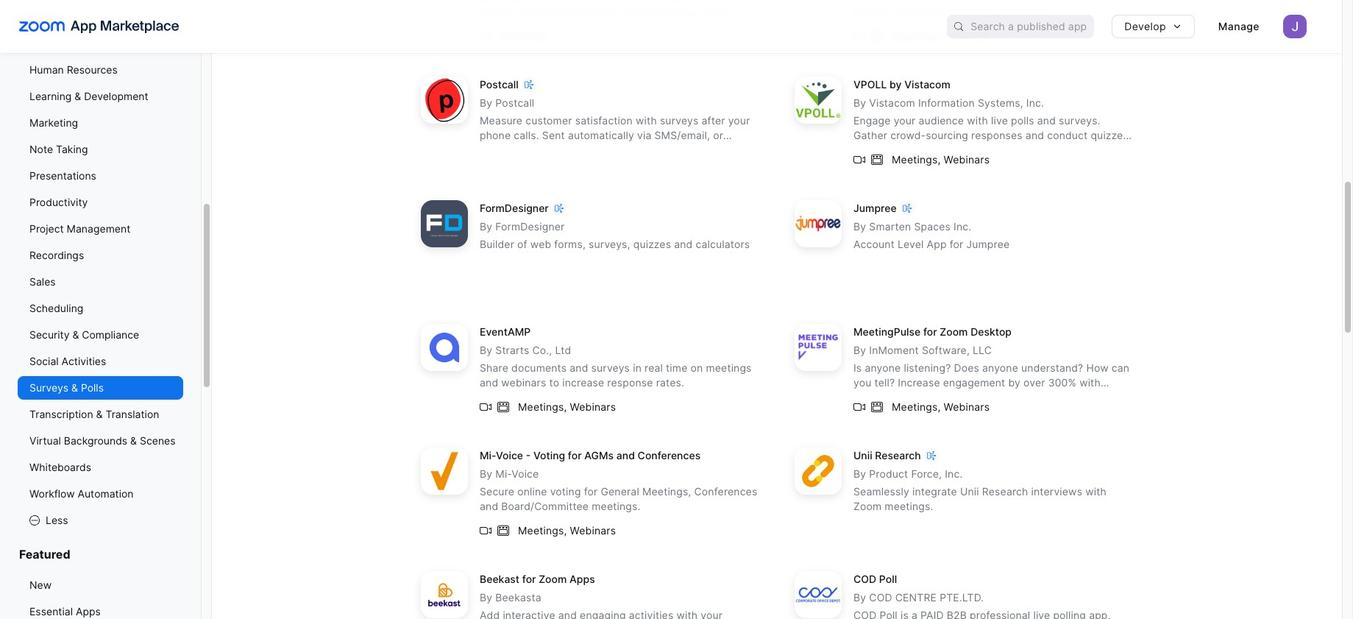 Task type: vqa. For each thing, say whether or not it's contained in the screenshot.


Task type: describe. For each thing, give the bounding box(es) containing it.
easily.
[[702, 5, 733, 18]]

0 horizontal spatial unii
[[854, 449, 873, 462]]

1 vertical spatial conferences
[[638, 449, 701, 462]]

manage button
[[1207, 15, 1272, 38]]

- inside mi-voice - voting for agms and conferences by mi-voice secure online voting for general meetings, conferences and board/committee meetings.
[[526, 449, 531, 462]]

on inside eventamp by strarts co., ltd share documents and surveys in real time on meetings and webinars to increase response rates.
[[691, 362, 703, 374]]

& for translation
[[96, 408, 103, 420]]

i/o
[[1035, 5, 1047, 18]]

search a published app element
[[948, 15, 1095, 38]]

and right agms
[[617, 449, 635, 462]]

elections
[[946, 144, 991, 156]]

activities
[[62, 355, 106, 367]]

cod poll by cod centre pte.ltd.
[[854, 573, 984, 604]]

you
[[854, 376, 872, 389]]

surveys & polls link
[[18, 376, 183, 400]]

develop button
[[1113, 15, 1195, 38]]

can
[[1112, 362, 1130, 374]]

formdesigner inside by formdesigner builder of web forms, surveys, quizzes and calculators
[[496, 220, 565, 233]]

online
[[518, 485, 547, 498]]

learning & development link
[[18, 85, 183, 108]]

for inside the beekast for zoom apps by beekasta
[[523, 573, 536, 586]]

meetings
[[501, 29, 547, 42]]

audience inside attendance tracking, advanced audience q&a, live polling, and more from conferences i/o
[[1012, 0, 1058, 3]]

call
[[639, 144, 656, 156]]

voting
[[534, 449, 565, 462]]

meetings
[[706, 362, 752, 374]]

recordings
[[29, 249, 84, 261]]

voters,
[[530, 20, 564, 33]]

and down polls
[[1026, 129, 1045, 142]]

manually
[[529, 144, 573, 156]]

0 horizontal spatial research
[[876, 449, 921, 462]]

featured button
[[18, 547, 183, 573]]

is
[[854, 362, 862, 374]]

1 vertical spatial vistacom
[[870, 97, 916, 109]]

beekasta
[[496, 591, 542, 604]]

new
[[29, 579, 52, 591]]

transcription
[[29, 408, 93, 420]]

presentations
[[29, 169, 96, 182]]

meetingpulse
[[854, 326, 921, 338]]

banner containing develop
[[0, 0, 1343, 53]]

scrum
[[707, 0, 745, 3]]

by inside by formdesigner builder of web forms, surveys, quizzes and calculators
[[480, 220, 493, 233]]

webinars for meetings.
[[570, 524, 616, 537]]

presentations link
[[18, 164, 183, 188]]

competitions,
[[854, 144, 921, 156]]

information
[[919, 97, 975, 109]]

beekast for zoom apps by beekasta
[[480, 573, 595, 604]]

webinars down increase
[[570, 400, 616, 413]]

meetings, webinars for and
[[892, 153, 990, 166]]

of
[[518, 238, 528, 251]]

scheduling link
[[18, 297, 183, 320]]

and up increase
[[570, 362, 589, 374]]

whiteboards link
[[18, 456, 183, 479]]

vote
[[521, 5, 543, 18]]

with inside by product force, inc. seamlessly integrate unii research interviews with zoom meetings.
[[1086, 485, 1107, 498]]

meetingpulse for zoom desktop by inmoment software, llc is anyone listening? does anyone understand? how can you tell? increase engagement by over 300% with people-powered engagements people love to go to.
[[854, 326, 1130, 404]]

by inside eventamp by strarts co., ltd share documents and surveys in real time on meetings and webinars to increase response rates.
[[480, 344, 493, 357]]

inmoment
[[870, 344, 919, 357]]

meetings, down more
[[892, 29, 941, 42]]

more
[[914, 5, 940, 18]]

meetings, for meetingpulse for zoom desktop by inmoment software, llc is anyone listening? does anyone understand? how can you tell? increase engagement by over 300% with people-powered engagements people love to go to.
[[892, 400, 941, 413]]

your inside by postcall measure customer satisfaction with surveys after your phone calls. sent automatically via sms/email, or triggered manually while on the call (ivr).
[[729, 114, 750, 127]]

by inside the beekast for zoom apps by beekasta
[[480, 591, 493, 604]]

300%
[[1049, 376, 1077, 389]]

workflow automation link
[[18, 482, 183, 506]]

systems,
[[978, 97, 1024, 109]]

1 anyone from the left
[[865, 362, 901, 374]]

meetings, inside mi-voice - voting for agms and conferences by mi-voice secure online voting for general meetings, conferences and board/committee meetings.
[[643, 485, 692, 498]]

meetings, for mi-voice - voting for agms and conferences by mi-voice secure online voting for general meetings, conferences and board/committee meetings.
[[518, 524, 567, 537]]

compliance
[[82, 328, 139, 341]]

easily plan your next sprint. made for agile or scrum teams - vote collaboratively, find consensus easily. unlimited voters, custom card sets & more.
[[480, 0, 745, 33]]

scenes
[[140, 434, 176, 447]]

virtual backgrounds & scenes link
[[18, 429, 183, 453]]

workflow
[[29, 487, 75, 500]]

vpoll by vistacom by vistacom information systems, inc. engage your audience with live polls and surveys. gather crowd-sourcing responses and conduct quizzes, competitions, and elections all within zoom!
[[854, 78, 1132, 156]]

polls
[[1012, 114, 1035, 127]]

meetings, webinars for by
[[892, 400, 990, 413]]

or inside by postcall measure customer satisfaction with surveys after your phone calls. sent automatically via sms/email, or triggered manually while on the call (ivr).
[[713, 129, 724, 142]]

essential apps link
[[18, 600, 183, 619]]

beekast
[[480, 573, 520, 586]]

cod
[[854, 573, 877, 586]]

security
[[29, 328, 70, 341]]

unii inside by product force, inc. seamlessly integrate unii research interviews with zoom meetings.
[[961, 485, 980, 498]]

on inside by postcall measure customer satisfaction with surveys after your phone calls. sent automatically via sms/email, or triggered manually while on the call (ivr).
[[605, 144, 617, 156]]

& for compliance
[[72, 328, 79, 341]]

sales
[[29, 275, 56, 288]]

and inside attendance tracking, advanced audience q&a, live polling, and more from conferences i/o
[[893, 5, 911, 18]]

by smarten spaces inc. account level app for jumpree
[[854, 220, 1010, 251]]

measure
[[480, 114, 523, 127]]

transcription & translation
[[29, 408, 159, 420]]

featured
[[19, 547, 70, 562]]

surveys.
[[1059, 114, 1101, 127]]

zoom!
[[1041, 144, 1072, 156]]

with inside by postcall measure customer satisfaction with surveys after your phone calls. sent automatically via sms/email, or triggered manually while on the call (ivr).
[[636, 114, 657, 127]]

software,
[[922, 344, 970, 357]]

development
[[84, 90, 148, 102]]

sets
[[632, 20, 653, 33]]

Search text field
[[971, 16, 1095, 37]]

by inside by postcall measure customer satisfaction with surveys after your phone calls. sent automatically via sms/email, or triggered manually while on the call (ivr).
[[480, 97, 493, 109]]

with inside the vpoll by vistacom by vistacom information systems, inc. engage your audience with live polls and surveys. gather crowd-sourcing responses and conduct quizzes, competitions, and elections all within zoom!
[[967, 114, 989, 127]]

attendance
[[854, 0, 911, 3]]

0 vertical spatial vistacom
[[905, 78, 951, 91]]

surveys & polls
[[29, 381, 104, 394]]

for inside the by smarten spaces inc. account level app for jumpree
[[950, 238, 964, 251]]

eventamp
[[480, 326, 531, 338]]

calculators
[[696, 238, 750, 251]]

productivity
[[29, 196, 88, 208]]

live inside attendance tracking, advanced audience q&a, live polling, and more from conferences i/o
[[1088, 0, 1105, 3]]

surveys inside eventamp by strarts co., ltd share documents and surveys in real time on meetings and webinars to increase response rates.
[[592, 362, 630, 374]]

productivity link
[[18, 191, 183, 214]]

security & compliance
[[29, 328, 139, 341]]

for inside meetingpulse for zoom desktop by inmoment software, llc is anyone listening? does anyone understand? how can you tell? increase engagement by over 300% with people-powered engagements people love to go to.
[[924, 326, 938, 338]]

q&a,
[[1061, 0, 1085, 3]]

app
[[927, 238, 947, 251]]

time
[[666, 362, 688, 374]]

meetings, for eventamp by strarts co., ltd share documents and surveys in real time on meetings and webinars to increase response rates.
[[518, 400, 567, 413]]

strarts
[[496, 344, 530, 357]]

conferences inside attendance tracking, advanced audience q&a, live polling, and more from conferences i/o
[[969, 5, 1032, 18]]

cod centre
[[870, 591, 937, 604]]

0 vertical spatial mi-
[[480, 449, 496, 462]]

for right voting
[[584, 485, 598, 498]]

sent
[[542, 129, 565, 142]]

unii research
[[854, 449, 921, 462]]

inc. for product force, inc.
[[945, 468, 963, 480]]

& for development
[[75, 90, 81, 102]]

spaces
[[915, 220, 951, 233]]



Task type: locate. For each thing, give the bounding box(es) containing it.
satisfaction
[[575, 114, 633, 127]]

& right sets
[[656, 20, 663, 33]]

meetings. inside by product force, inc. seamlessly integrate unii research interviews with zoom meetings.
[[885, 500, 934, 513]]

research up product
[[876, 449, 921, 462]]

0 vertical spatial or
[[694, 0, 704, 3]]

share
[[480, 362, 509, 374]]

0 horizontal spatial -
[[513, 5, 518, 18]]

quizzes
[[634, 238, 672, 251]]

by inside meetingpulse for zoom desktop by inmoment software, llc is anyone listening? does anyone understand? how can you tell? increase engagement by over 300% with people-powered engagements people love to go to.
[[1009, 376, 1021, 389]]

voice up online
[[512, 468, 539, 480]]

collaboratively,
[[546, 5, 621, 18]]

the
[[620, 144, 636, 156]]

by up account
[[854, 220, 867, 233]]

phone
[[480, 129, 511, 142]]

vistacom up information
[[905, 78, 951, 91]]

for right app
[[950, 238, 964, 251]]

and down sourcing
[[924, 144, 943, 156]]

1 vertical spatial voice
[[512, 468, 539, 480]]

web
[[531, 238, 552, 251]]

by inside by product force, inc. seamlessly integrate unii research interviews with zoom meetings.
[[854, 468, 867, 480]]

inc. up integrate
[[945, 468, 963, 480]]

meetings. down integrate
[[885, 500, 934, 513]]

by up "is"
[[854, 344, 867, 357]]

unlimited
[[480, 20, 527, 33]]

zoom down seamlessly
[[854, 500, 882, 513]]

0 vertical spatial live
[[1088, 0, 1105, 3]]

within
[[1008, 144, 1038, 156]]

human
[[29, 63, 64, 76]]

your inside the vpoll by vistacom by vistacom information systems, inc. engage your audience with live polls and surveys. gather crowd-sourcing responses and conduct quizzes, competitions, and elections all within zoom!
[[894, 114, 916, 127]]

0 horizontal spatial or
[[694, 0, 704, 3]]

unii up product
[[854, 449, 873, 462]]

for inside easily plan your next sprint. made for agile or scrum teams - vote collaboratively, find consensus easily. unlimited voters, custom card sets & more.
[[650, 0, 664, 3]]

2 horizontal spatial your
[[894, 114, 916, 127]]

to inside meetingpulse for zoom desktop by inmoment software, llc is anyone listening? does anyone understand? how can you tell? increase engagement by over 300% with people-powered engagements people love to go to.
[[1070, 391, 1080, 404]]

1 horizontal spatial meetings.
[[885, 500, 934, 513]]

meetings, right general
[[643, 485, 692, 498]]

inc. for smarten spaces inc.
[[954, 220, 972, 233]]

with up via
[[636, 114, 657, 127]]

0 vertical spatial unii
[[854, 449, 873, 462]]

- down the plan
[[513, 5, 518, 18]]

your right after
[[729, 114, 750, 127]]

0 horizontal spatial anyone
[[865, 362, 901, 374]]

by down beekast
[[480, 591, 493, 604]]

increase
[[563, 376, 605, 389]]

rates.
[[656, 376, 685, 389]]

1 vertical spatial inc.
[[954, 220, 972, 233]]

webinars for and
[[944, 153, 990, 166]]

polling,
[[854, 5, 890, 18]]

taking
[[56, 143, 88, 155]]

0 vertical spatial to
[[550, 376, 560, 389]]

apps inside essential apps link
[[76, 605, 101, 618]]

builder
[[480, 238, 515, 251]]

1 horizontal spatial live
[[1088, 0, 1105, 3]]

your up crowd-
[[894, 114, 916, 127]]

1 horizontal spatial or
[[713, 129, 724, 142]]

1 horizontal spatial -
[[526, 449, 531, 462]]

0 horizontal spatial your
[[536, 0, 558, 3]]

webinars
[[502, 376, 547, 389]]

workflow automation
[[29, 487, 134, 500]]

1 vertical spatial jumpree
[[967, 238, 1010, 251]]

0 vertical spatial surveys
[[660, 114, 699, 127]]

powered
[[893, 391, 936, 404]]

or
[[694, 0, 704, 3], [713, 129, 724, 142]]

0 vertical spatial -
[[513, 5, 518, 18]]

1 vertical spatial unii
[[961, 485, 980, 498]]

meetings, down increase
[[892, 400, 941, 413]]

your
[[536, 0, 558, 3], [729, 114, 750, 127], [894, 114, 916, 127]]

by up the secure
[[480, 468, 493, 480]]

1 horizontal spatial to
[[1070, 391, 1080, 404]]

webinars down engagement
[[944, 400, 990, 413]]

inc. inside by product force, inc. seamlessly integrate unii research interviews with zoom meetings.
[[945, 468, 963, 480]]

eventamp by strarts co., ltd share documents and surveys in real time on meetings and webinars to increase response rates.
[[480, 326, 752, 389]]

& inside easily plan your next sprint. made for agile or scrum teams - vote collaboratively, find consensus easily. unlimited voters, custom card sets & more.
[[656, 20, 663, 33]]

research inside by product force, inc. seamlessly integrate unii research interviews with zoom meetings.
[[983, 485, 1029, 498]]

live inside the vpoll by vistacom by vistacom information systems, inc. engage your audience with live polls and surveys. gather crowd-sourcing responses and conduct quizzes, competitions, and elections all within zoom!
[[992, 114, 1009, 127]]

meetings, down board/committee
[[518, 524, 567, 537]]

love
[[1046, 391, 1067, 404]]

by inside the vpoll by vistacom by vistacom information systems, inc. engage your audience with live polls and surveys. gather crowd-sourcing responses and conduct quizzes, competitions, and elections all within zoom!
[[890, 78, 902, 91]]

people
[[1010, 391, 1043, 404]]

all
[[994, 144, 1005, 156]]

0 horizontal spatial apps
[[76, 605, 101, 618]]

0 horizontal spatial by
[[890, 78, 902, 91]]

0 vertical spatial conferences
[[969, 5, 1032, 18]]

backgrounds
[[64, 434, 127, 447]]

consensus
[[646, 5, 699, 18]]

for up consensus
[[650, 0, 664, 3]]

1 horizontal spatial unii
[[961, 485, 980, 498]]

unii right integrate
[[961, 485, 980, 498]]

1 meetings. from the left
[[592, 500, 641, 513]]

human resources
[[29, 63, 118, 76]]

interviews
[[1032, 485, 1083, 498]]

webinars for by
[[944, 400, 990, 413]]

1 vertical spatial -
[[526, 449, 531, 462]]

by up people
[[1009, 376, 1021, 389]]

inc. inside the vpoll by vistacom by vistacom information systems, inc. engage your audience with live polls and surveys. gather crowd-sourcing responses and conduct quizzes, competitions, and elections all within zoom!
[[1027, 97, 1045, 109]]

forms,
[[555, 238, 586, 251]]

with up 'responses'
[[967, 114, 989, 127]]

1 vertical spatial surveys
[[592, 362, 630, 374]]

1 horizontal spatial zoom
[[854, 500, 882, 513]]

vistacom up the engage
[[870, 97, 916, 109]]

by inside the vpoll by vistacom by vistacom information systems, inc. engage your audience with live polls and surveys. gather crowd-sourcing responses and conduct quizzes, competitions, and elections all within zoom!
[[854, 97, 867, 109]]

made
[[620, 0, 647, 3]]

meetings, webinars
[[892, 29, 990, 42], [892, 153, 990, 166], [518, 400, 616, 413], [892, 400, 990, 413], [518, 524, 616, 537]]

your inside easily plan your next sprint. made for agile or scrum teams - vote collaboratively, find consensus easily. unlimited voters, custom card sets & more.
[[536, 0, 558, 3]]

by down vpoll
[[854, 97, 867, 109]]

customer
[[526, 114, 572, 127]]

by up "share"
[[480, 344, 493, 357]]

to
[[550, 376, 560, 389], [1070, 391, 1080, 404]]

- left voting
[[526, 449, 531, 462]]

and right the quizzes at top left
[[674, 238, 693, 251]]

note taking
[[29, 143, 88, 155]]

2 vertical spatial inc.
[[945, 468, 963, 480]]

inc. up polls
[[1027, 97, 1045, 109]]

engagement
[[944, 376, 1006, 389]]

1 horizontal spatial anyone
[[983, 362, 1019, 374]]

with up go
[[1080, 376, 1101, 389]]

2 vertical spatial conferences
[[695, 485, 758, 498]]

audience up i/o at right top
[[1012, 0, 1058, 3]]

or inside easily plan your next sprint. made for agile or scrum teams - vote collaboratively, find consensus easily. unlimited voters, custom card sets & more.
[[694, 0, 704, 3]]

2 vertical spatial zoom
[[539, 573, 567, 586]]

formdesigner
[[480, 202, 549, 214], [496, 220, 565, 233]]

& down surveys & polls link
[[96, 408, 103, 420]]

board/committee
[[502, 500, 589, 513]]

jumpree right app
[[967, 238, 1010, 251]]

audience inside the vpoll by vistacom by vistacom information systems, inc. engage your audience with live polls and surveys. gather crowd-sourcing responses and conduct quizzes, competitions, and elections all within zoom!
[[919, 114, 964, 127]]

more.
[[666, 20, 694, 33]]

zoom up beekasta
[[539, 573, 567, 586]]

apps inside the beekast for zoom apps by beekasta
[[570, 573, 595, 586]]

anyone down llc
[[983, 362, 1019, 374]]

advanced
[[961, 0, 1009, 3]]

by up seamlessly
[[854, 468, 867, 480]]

by inside meetingpulse for zoom desktop by inmoment software, llc is anyone listening? does anyone understand? how can you tell? increase engagement by over 300% with people-powered engagements people love to go to.
[[854, 344, 867, 357]]

1 horizontal spatial audience
[[1012, 0, 1058, 3]]

by formdesigner builder of web forms, surveys, quizzes and calculators
[[480, 220, 750, 251]]

& left scenes
[[130, 434, 137, 447]]

0 horizontal spatial on
[[605, 144, 617, 156]]

webinars down general
[[570, 524, 616, 537]]

0 horizontal spatial jumpree
[[854, 202, 897, 214]]

your up the vote
[[536, 0, 558, 3]]

jumpree inside the by smarten spaces inc. account level app for jumpree
[[967, 238, 1010, 251]]

0 vertical spatial formdesigner
[[480, 202, 549, 214]]

webinars down from
[[944, 29, 990, 42]]

to inside eventamp by strarts co., ltd share documents and surveys in real time on meetings and webinars to increase response rates.
[[550, 376, 560, 389]]

0 horizontal spatial live
[[992, 114, 1009, 127]]

meetings, down crowd-
[[892, 153, 941, 166]]

0 vertical spatial apps
[[570, 573, 595, 586]]

engage
[[854, 114, 891, 127]]

for up "software,"
[[924, 326, 938, 338]]

2 horizontal spatial zoom
[[940, 326, 968, 338]]

0 vertical spatial postcall
[[480, 78, 519, 91]]

ltd
[[555, 344, 571, 357]]

0 horizontal spatial zoom
[[539, 573, 567, 586]]

calls.
[[514, 129, 539, 142]]

on right time
[[691, 362, 703, 374]]

or down after
[[713, 129, 724, 142]]

by up builder
[[480, 220, 493, 233]]

on left the
[[605, 144, 617, 156]]

research left interviews
[[983, 485, 1029, 498]]

for up beekasta
[[523, 573, 536, 586]]

& for polls
[[71, 381, 78, 394]]

general
[[601, 485, 640, 498]]

& right security
[[72, 328, 79, 341]]

by right vpoll
[[890, 78, 902, 91]]

1 vertical spatial to
[[1070, 391, 1080, 404]]

1 horizontal spatial apps
[[570, 573, 595, 586]]

zoom for desktop
[[940, 326, 968, 338]]

0 vertical spatial audience
[[1012, 0, 1058, 3]]

1 horizontal spatial surveys
[[660, 114, 699, 127]]

with inside meetingpulse for zoom desktop by inmoment software, llc is anyone listening? does anyone understand? how can you tell? increase engagement by over 300% with people-powered engagements people love to go to.
[[1080, 376, 1101, 389]]

1 vertical spatial research
[[983, 485, 1029, 498]]

anyone
[[865, 362, 901, 374], [983, 362, 1019, 374]]

to left go
[[1070, 391, 1080, 404]]

surveys
[[660, 114, 699, 127], [592, 362, 630, 374]]

1 vertical spatial audience
[[919, 114, 964, 127]]

jumpree up smarten
[[854, 202, 897, 214]]

with
[[636, 114, 657, 127], [967, 114, 989, 127], [1080, 376, 1101, 389], [1086, 485, 1107, 498]]

meetings. inside mi-voice - voting for agms and conferences by mi-voice secure online voting for general meetings, conferences and board/committee meetings.
[[592, 500, 641, 513]]

inc.
[[1027, 97, 1045, 109], [954, 220, 972, 233], [945, 468, 963, 480]]

0 horizontal spatial meetings.
[[592, 500, 641, 513]]

translation
[[106, 408, 159, 420]]

1 vertical spatial by
[[1009, 376, 1021, 389]]

2 meetings. from the left
[[885, 500, 934, 513]]

social
[[29, 355, 59, 367]]

voice up the secure
[[496, 449, 523, 462]]

to.
[[1098, 391, 1112, 404]]

1 horizontal spatial research
[[983, 485, 1029, 498]]

desktop
[[971, 326, 1012, 338]]

2 anyone from the left
[[983, 362, 1019, 374]]

sales link
[[18, 270, 183, 294]]

surveys up sms/email,
[[660, 114, 699, 127]]

for left agms
[[568, 449, 582, 462]]

1 vertical spatial on
[[691, 362, 703, 374]]

meetings. down general
[[592, 500, 641, 513]]

and inside by formdesigner builder of web forms, surveys, quizzes and calculators
[[674, 238, 693, 251]]

audience up sourcing
[[919, 114, 964, 127]]

0 vertical spatial voice
[[496, 449, 523, 462]]

unii
[[854, 449, 873, 462], [961, 485, 980, 498]]

0 vertical spatial by
[[890, 78, 902, 91]]

next
[[561, 0, 582, 3]]

webinars down sourcing
[[944, 153, 990, 166]]

anyone up tell?
[[865, 362, 901, 374]]

project management link
[[18, 217, 183, 241]]

and down "share"
[[480, 376, 499, 389]]

marketing
[[29, 116, 78, 129]]

poll
[[880, 573, 897, 586]]

agile
[[667, 0, 691, 3]]

sourcing
[[926, 129, 969, 142]]

develop
[[1125, 20, 1167, 32]]

banner
[[0, 0, 1343, 53]]

surveys inside by postcall measure customer satisfaction with surveys after your phone calls. sent automatically via sms/email, or triggered manually while on the call (ivr).
[[660, 114, 699, 127]]

zoom
[[940, 326, 968, 338], [854, 500, 882, 513], [539, 573, 567, 586]]

by up measure
[[480, 97, 493, 109]]

1 horizontal spatial on
[[691, 362, 703, 374]]

zoom for apps
[[539, 573, 567, 586]]

zoom inside meetingpulse for zoom desktop by inmoment software, llc is anyone listening? does anyone understand? how can you tell? increase engagement by over 300% with people-powered engagements people love to go to.
[[940, 326, 968, 338]]

1 horizontal spatial jumpree
[[967, 238, 1010, 251]]

while
[[576, 144, 602, 156]]

surveys up response
[[592, 362, 630, 374]]

1 vertical spatial mi-
[[496, 468, 512, 480]]

postcall inside by postcall measure customer satisfaction with surveys after your phone calls. sent automatically via sms/email, or triggered manually while on the call (ivr).
[[496, 97, 535, 109]]

new link
[[18, 573, 183, 597]]

1 vertical spatial or
[[713, 129, 724, 142]]

by inside mi-voice - voting for agms and conferences by mi-voice secure online voting for general meetings, conferences and board/committee meetings.
[[480, 468, 493, 480]]

voice
[[496, 449, 523, 462], [512, 468, 539, 480]]

1 vertical spatial formdesigner
[[496, 220, 565, 233]]

&
[[656, 20, 663, 33], [75, 90, 81, 102], [72, 328, 79, 341], [71, 381, 78, 394], [96, 408, 103, 420], [130, 434, 137, 447]]

1 vertical spatial apps
[[76, 605, 101, 618]]

0 vertical spatial jumpree
[[854, 202, 897, 214]]

meetings, webinars for meetings.
[[518, 524, 616, 537]]

gather
[[854, 129, 888, 142]]

social activities link
[[18, 350, 183, 373]]

meetings, down webinars
[[518, 400, 567, 413]]

& left polls
[[71, 381, 78, 394]]

meetings, for vpoll by vistacom by vistacom information systems, inc. engage your audience with live polls and surveys. gather crowd-sourcing responses and conduct quizzes, competitions, and elections all within zoom!
[[892, 153, 941, 166]]

- inside easily plan your next sprint. made for agile or scrum teams - vote collaboratively, find consensus easily. unlimited voters, custom card sets & more.
[[513, 5, 518, 18]]

zoom up "software,"
[[940, 326, 968, 338]]

and down the secure
[[480, 500, 499, 513]]

1 vertical spatial live
[[992, 114, 1009, 127]]

0 vertical spatial research
[[876, 449, 921, 462]]

1 vertical spatial postcall
[[496, 97, 535, 109]]

or right agile
[[694, 0, 704, 3]]

and right polls
[[1038, 114, 1056, 127]]

smarten
[[870, 220, 912, 233]]

security & compliance link
[[18, 323, 183, 347]]

crowd-
[[891, 129, 926, 142]]

zoom inside the beekast for zoom apps by beekasta
[[539, 573, 567, 586]]

marketing link
[[18, 111, 183, 135]]

to down documents
[[550, 376, 560, 389]]

real
[[645, 362, 663, 374]]

inc. right spaces
[[954, 220, 972, 233]]

0 vertical spatial inc.
[[1027, 97, 1045, 109]]

0 horizontal spatial audience
[[919, 114, 964, 127]]

0 vertical spatial zoom
[[940, 326, 968, 338]]

live right q&a,
[[1088, 0, 1105, 3]]

zoom inside by product force, inc. seamlessly integrate unii research interviews with zoom meetings.
[[854, 500, 882, 513]]

force,
[[912, 468, 942, 480]]

with right interviews
[[1086, 485, 1107, 498]]

1 horizontal spatial your
[[729, 114, 750, 127]]

0 horizontal spatial surveys
[[592, 362, 630, 374]]

0 vertical spatial on
[[605, 144, 617, 156]]

by down the cod
[[854, 591, 867, 604]]

by inside cod poll by cod centre pte.ltd.
[[854, 591, 867, 604]]

1 horizontal spatial by
[[1009, 376, 1021, 389]]

and down attendance
[[893, 5, 911, 18]]

go
[[1083, 391, 1095, 404]]

inc. inside the by smarten spaces inc. account level app for jumpree
[[954, 220, 972, 233]]

1 vertical spatial zoom
[[854, 500, 882, 513]]

by inside the by smarten spaces inc. account level app for jumpree
[[854, 220, 867, 233]]

understand?
[[1022, 362, 1084, 374]]

tracking,
[[914, 0, 958, 3]]

easily
[[480, 0, 509, 3]]

& down human resources
[[75, 90, 81, 102]]

live up 'responses'
[[992, 114, 1009, 127]]

0 horizontal spatial to
[[550, 376, 560, 389]]



